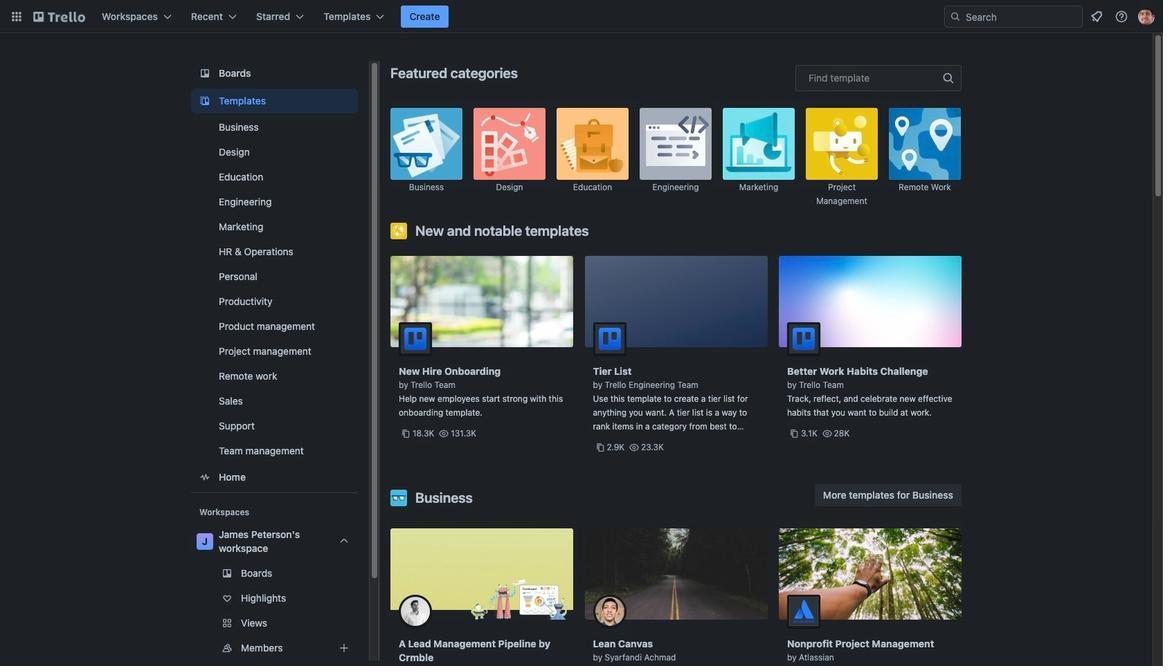 Task type: vqa. For each thing, say whether or not it's contained in the screenshot.
the topmost Free
no



Task type: describe. For each thing, give the bounding box(es) containing it.
education icon image
[[557, 108, 629, 180]]

2 forward image from the top
[[355, 641, 372, 657]]

add image
[[336, 641, 352, 657]]

marketing icon image
[[723, 108, 795, 180]]

design icon image
[[474, 108, 546, 180]]

2 trello team image from the left
[[787, 323, 821, 356]]

search image
[[950, 11, 961, 22]]

open information menu image
[[1115, 10, 1129, 24]]

james peterson (jamespeterson93) image
[[1138, 8, 1155, 25]]

1 business icon image from the top
[[391, 108, 463, 180]]

2 business icon image from the top
[[391, 490, 407, 507]]

toni, founder @ crmble image
[[399, 596, 432, 629]]

1 forward image from the top
[[355, 616, 372, 632]]

back to home image
[[33, 6, 85, 28]]



Task type: locate. For each thing, give the bounding box(es) containing it.
1 vertical spatial forward image
[[355, 641, 372, 657]]

0 horizontal spatial trello team image
[[399, 323, 432, 356]]

Search field
[[945, 6, 1083, 28]]

trello engineering team image
[[593, 323, 626, 356]]

business icon image
[[391, 108, 463, 180], [391, 490, 407, 507]]

None field
[[796, 65, 962, 91]]

1 vertical spatial business icon image
[[391, 490, 407, 507]]

1 horizontal spatial trello team image
[[787, 323, 821, 356]]

forward image right add icon
[[355, 641, 372, 657]]

board image
[[197, 65, 213, 82]]

engineering icon image
[[640, 108, 712, 180]]

trello team image
[[399, 323, 432, 356], [787, 323, 821, 356]]

template board image
[[197, 93, 213, 109]]

project management icon image
[[806, 108, 878, 180]]

1 trello team image from the left
[[399, 323, 432, 356]]

home image
[[197, 470, 213, 486]]

syarfandi achmad image
[[593, 596, 626, 629]]

0 vertical spatial forward image
[[355, 616, 372, 632]]

remote work icon image
[[889, 108, 961, 180]]

atlassian image
[[787, 596, 821, 629]]

forward image
[[355, 616, 372, 632], [355, 641, 372, 657]]

switch to… image
[[10, 10, 24, 24]]

primary element
[[0, 0, 1163, 33]]

0 notifications image
[[1089, 8, 1105, 25]]

0 vertical spatial business icon image
[[391, 108, 463, 180]]

forward image left toni, founder @ crmble icon
[[355, 616, 372, 632]]



